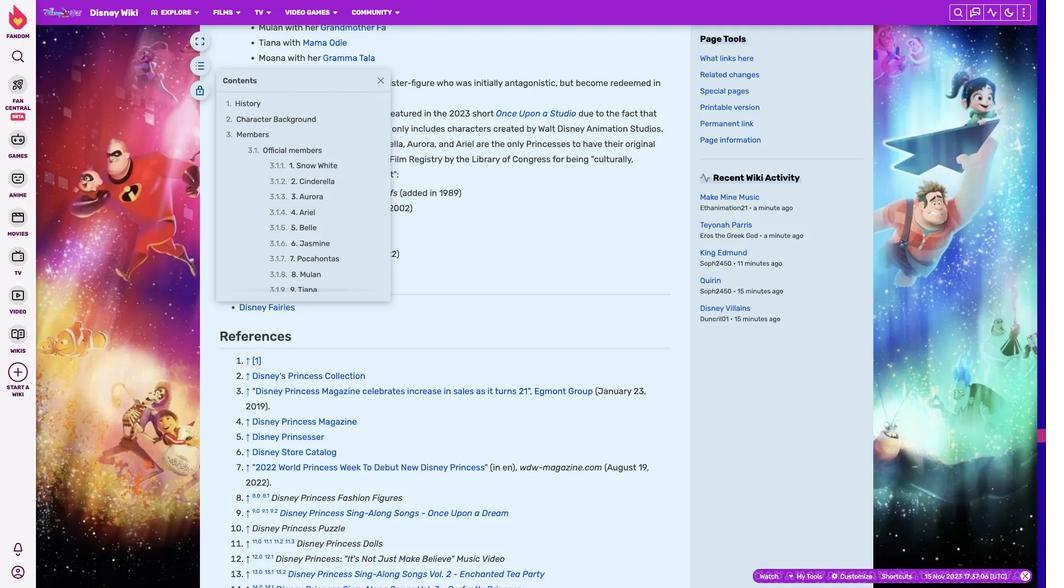 Task type: describe. For each thing, give the bounding box(es) containing it.
gramma
[[323, 53, 357, 63]]

character
[[294, 124, 333, 134]]

sales
[[454, 386, 474, 397]]

snow white and the seven dwarfs (added in 1989) beauty and the beast (added in 2002) cinderella (added in 2018) sleeping beauty (added in 2019) the little mermaid (added in 2022)
[[259, 188, 462, 259]]

3.1.2
[[270, 177, 286, 186]]

media.
[[268, 93, 295, 103]]

8 ↑ link from the top
[[246, 524, 250, 534]]

background
[[274, 114, 316, 123]]

members
[[237, 130, 269, 139]]

ago down quirin link
[[773, 288, 784, 295]]

mulan inside pocahontas with grandmother willow mulan with her grandmother fa tiana with mama odie moana with her gramma tala
[[259, 22, 283, 33]]

1 horizontal spatial beauty
[[296, 234, 325, 244]]

tv inside fandom navigation element
[[14, 270, 22, 276]]

world
[[279, 463, 301, 473]]

the up pixar
[[277, 108, 291, 119]]

" disney princess magazine celebrates increase in sales as it turns 21 ", egmont group
[[252, 386, 593, 397]]

villains
[[726, 304, 751, 313]]

it
[[488, 386, 493, 397]]

initially
[[474, 78, 503, 88]]

video for video games
[[285, 9, 305, 16]]

to up being
[[573, 139, 581, 149]]

printable version
[[701, 103, 760, 112]]

dwarfs
[[369, 188, 398, 198]]

for
[[553, 154, 564, 165]]

minute for make mine music
[[759, 204, 781, 212]]

studio
[[550, 108, 577, 119]]

the up animation
[[606, 108, 620, 119]]

3.1
[[248, 146, 257, 155]]

anime link
[[0, 168, 36, 199]]

tiana inside navigation
[[298, 285, 317, 294]]

games inside fandom navigation element
[[8, 153, 28, 159]]

the inside eros the greek god link
[[715, 232, 726, 240]]

magazine for increase
[[322, 386, 360, 397]]

eros the greek god link
[[701, 231, 758, 241]]

is inside due to the fact that she is a pixar character and the short only includes characters created by walt disney animation studios.
[[256, 124, 263, 134]]

in down dwarfs
[[379, 203, 387, 214]]

9.2 link
[[271, 508, 278, 515]]

short for 2023
[[473, 108, 494, 119]]

in left 2019)
[[358, 234, 365, 244]]

in left sales
[[444, 386, 451, 397]]

1 horizontal spatial 2023
[[947, 573, 963, 581]]

shortcuts
[[882, 573, 913, 581]]

1989)
[[440, 188, 462, 198]]

1 ↑ link from the top
[[246, 356, 250, 366]]

she
[[239, 124, 254, 134]]

0 vertical spatial sing-
[[347, 509, 369, 519]]

tea
[[506, 570, 521, 580]]

small image inside start a wiki link
[[13, 368, 23, 378]]

3.1.9
[[270, 285, 285, 294]]

" left (in
[[485, 463, 488, 473]]

ago for edmund
[[772, 260, 783, 267]]

start
[[7, 385, 24, 391]]

make inside the ↑ 8.0 8.1 disney princess fashion figures ↑ 9.0 9.1 9.2 disney princess sing-along songs - once upon a dream ↑ disney princess puzzle ↑ 11.0 11.1 11.2 11.3 disney princess dolls ↑ 12.0 12.1 disney princess: "it's not just make believe" music video ↑ 13.0 13.1 13.2 disney princess sing-along songs vol. 2 - enchanted tea party
[[399, 554, 420, 565]]

and down 3.
[[290, 203, 306, 214]]

8 ↑ from the top
[[246, 493, 250, 504]]

tiny image for community link
[[394, 9, 401, 16]]

15 nov 2023 17:37:06 (utc) link
[[925, 571, 1008, 583]]

5 ↑ link from the top
[[246, 432, 250, 443]]

1 horizontal spatial is
[[269, 108, 275, 119]]

animated
[[239, 154, 278, 165]]

0 vertical spatial small image
[[701, 173, 710, 183]]

related changes link
[[701, 70, 760, 79]]

sister-
[[385, 78, 411, 88]]

23,
[[634, 386, 647, 397]]

my tools
[[797, 573, 823, 581]]

quirin
[[701, 276, 722, 285]]

0 vertical spatial tv
[[255, 9, 264, 16]]

pages
[[728, 86, 750, 95]]

view source image
[[195, 86, 205, 95]]

and down 2. cinderella at the top left of page
[[308, 188, 324, 198]]

0 horizontal spatial -
[[422, 509, 426, 519]]

vol.
[[430, 570, 444, 580]]

expand image
[[195, 37, 205, 46]]

princess:
[[305, 554, 342, 565]]

with left mama
[[283, 38, 301, 48]]

registry
[[409, 154, 443, 165]]

and inside the both cinderella and rapunzel had a sister-figure who was initially antagonistic, but become redeemed in sequel media.
[[304, 78, 319, 88]]

3.1.5
[[270, 223, 286, 232]]

community
[[352, 9, 392, 16]]

willow
[[385, 7, 410, 17]]

2 ↑ link from the top
[[246, 371, 250, 382]]

1 horizontal spatial make
[[701, 193, 719, 202]]

4 ↑ from the top
[[246, 417, 250, 427]]

tools for page tools
[[724, 34, 747, 44]]

ago for parris
[[793, 232, 804, 240]]

sequel
[[239, 93, 266, 103]]

8.
[[291, 270, 298, 279]]

with up mama
[[309, 7, 327, 17]]

page information
[[701, 135, 762, 144]]

in down 2019)
[[366, 249, 374, 259]]

jasmine
[[300, 239, 330, 248]]

only inside as of 2023, snow white, belle, cinderella, aurora, and ariel are the only princesses to have their original animated films added to the national film registry by the library of congress for being "culturally, historically, or aesthetically significant":
[[507, 139, 524, 149]]

permanent link link
[[701, 119, 754, 128]]

disney princess sing-along songs - once upon a dream link
[[280, 509, 509, 519]]

princess inside ↑ [1] ↑ disney's princess collection
[[288, 371, 323, 382]]

princess inside ↑ disney princess magazine ↑ disney prinsesser ↑ disney store catalog
[[282, 417, 317, 427]]

8.0
[[252, 493, 261, 500]]

king edmund link
[[701, 247, 864, 259]]

6 ↑ from the top
[[246, 447, 250, 458]]

1 vertical spatial minutes
[[746, 288, 771, 295]]

to inside due to the fact that she is a pixar character and the short only includes characters created by walt disney animation studios.
[[596, 108, 604, 119]]

tala
[[359, 53, 375, 63]]

the left library
[[456, 154, 470, 165]]

members
[[289, 146, 322, 155]]

the down the not
[[353, 124, 366, 134]]

soph2450 for king edmund
[[701, 260, 732, 267]]

a inside the ↑ 8.0 8.1 disney princess fashion figures ↑ 9.0 9.1 9.2 disney princess sing-along songs - once upon a dream ↑ disney princess puzzle ↑ 11.0 11.1 11.2 11.3 disney princess dolls ↑ 12.0 12.1 disney princess: "it's not just make believe" music video ↑ 13.0 13.1 13.2 disney princess sing-along songs vol. 2 - enchanted tea party
[[475, 509, 480, 519]]

1 vertical spatial her
[[308, 53, 321, 63]]

be
[[375, 108, 385, 119]]

edmund
[[718, 248, 748, 257]]

central
[[5, 105, 31, 111]]

1 horizontal spatial once
[[496, 108, 517, 119]]

11.3
[[285, 539, 295, 545]]

in down beast
[[332, 219, 339, 229]]

disney store catalog link
[[252, 447, 337, 458]]

the up beast
[[326, 188, 339, 198]]

search [ctrl-option-f] image
[[11, 50, 25, 63]]

snow inside navigation
[[297, 161, 316, 170]]

once inside the ↑ 8.0 8.1 disney princess fashion figures ↑ 9.0 9.1 9.2 disney princess sing-along songs - once upon a dream ↑ disney princess puzzle ↑ 11.0 11.1 11.2 11.3 disney princess dolls ↑ 12.0 12.1 disney princess: "it's not just make believe" music video ↑ 13.0 13.1 13.2 disney princess sing-along songs vol. 2 - enchanted tea party
[[428, 509, 449, 519]]

teyonah parris link
[[701, 219, 864, 231]]

related
[[701, 70, 728, 79]]

video for video
[[10, 309, 26, 315]]

1 vertical spatial along
[[377, 570, 400, 580]]

antagonistic,
[[505, 78, 558, 88]]

0 vertical spatial music
[[739, 193, 760, 202]]

both
[[239, 78, 259, 88]]

to left be
[[365, 108, 373, 119]]

3
[[226, 130, 231, 139]]

enchanted
[[460, 570, 504, 580]]

catalog
[[306, 447, 337, 458]]

17:37:06
[[964, 573, 989, 581]]

1 vertical spatial songs
[[402, 570, 428, 580]]

4 ↑ link from the top
[[246, 417, 250, 427]]

9.0
[[252, 508, 260, 515]]

disney princess sing-along songs vol. 2 - enchanted tea party link
[[288, 570, 545, 580]]

1 ↑ from the top
[[246, 356, 250, 366]]

" for " disney princess magazine celebrates increase in sales as it turns 21 ", egmont group
[[252, 386, 256, 397]]

1 horizontal spatial -
[[454, 570, 458, 580]]

2 inside the ↑ 8.0 8.1 disney princess fashion figures ↑ 9.0 9.1 9.2 disney princess sing-along songs - once upon a dream ↑ disney princess puzzle ↑ 11.0 11.1 11.2 11.3 disney princess dolls ↑ 12.0 12.1 disney princess: "it's not just make believe" music video ↑ 13.0 13.1 13.2 disney princess sing-along songs vol. 2 - enchanted tea party
[[446, 570, 451, 580]]

special
[[701, 86, 726, 95]]

disney villains
[[701, 304, 751, 313]]

fandom link
[[0, 5, 36, 40]]

seven
[[342, 188, 366, 198]]

3 ↑ from the top
[[246, 386, 250, 397]]

the right are
[[492, 139, 505, 149]]

with down the video games link
[[285, 22, 303, 33]]

page for page information
[[701, 135, 718, 144]]

as of 2023, snow white, belle, cinderella, aurora, and ariel are the only princesses to have their original animated films added to the national film registry by the library of congress for being "culturally, historically, or aesthetically significant":
[[239, 139, 656, 180]]

" for " 2022 world princess week to debut new disney princess " (in en), wdw-magazine.com
[[252, 463, 256, 473]]

15 minutes ago for disney villains
[[735, 315, 781, 323]]

contents
[[223, 76, 257, 85]]

wiki for disney
[[121, 7, 138, 18]]

10 ↑ from the top
[[246, 524, 250, 534]]

1 horizontal spatial games
[[307, 9, 330, 16]]

pocahontas inside navigation
[[297, 254, 340, 263]]

9.1
[[262, 508, 268, 515]]

12.1 link
[[265, 554, 274, 561]]

disney wiki image
[[43, 4, 83, 21]]

a inside the both cinderella and rapunzel had a sister-figure who was initially antagonistic, but become redeemed in sequel media.
[[378, 78, 383, 88]]

ethanimation21
[[701, 204, 748, 212]]

9.
[[290, 285, 296, 294]]

white,
[[312, 139, 337, 149]]

aurora
[[300, 192, 323, 201]]

only inside due to the fact that she is a pixar character and the short only includes characters created by walt disney animation studios.
[[392, 124, 409, 134]]

7 ↑ from the top
[[246, 463, 250, 473]]

more aria-controls= navigation
[[1018, 4, 1031, 21]]

tiny image inside navigation
[[378, 77, 384, 84]]

redeemed
[[611, 78, 652, 88]]

1 horizontal spatial tiny image
[[266, 9, 272, 16]]

aurora,
[[407, 139, 437, 149]]

a minute ago for teyonah parris
[[764, 232, 804, 240]]

2 ↑ from the top
[[246, 371, 250, 382]]

15 for quirin
[[738, 288, 745, 295]]

2.
[[291, 177, 298, 186]]

video link
[[0, 285, 36, 316]]

fashion
[[338, 493, 370, 504]]

2022
[[256, 463, 277, 473]]

with down mama
[[288, 53, 306, 63]]

minutes for edmund
[[745, 260, 770, 267]]

upon inside the ↑ 8.0 8.1 disney princess fashion figures ↑ 9.0 9.1 9.2 disney princess sing-along songs - once upon a dream ↑ disney princess puzzle ↑ 11.0 11.1 11.2 11.3 disney princess dolls ↑ 12.0 12.1 disney princess: "it's not just make believe" music video ↑ 13.0 13.1 13.2 disney princess sing-along songs vol. 2 - enchanted tea party
[[451, 509, 473, 519]]



Task type: locate. For each thing, give the bounding box(es) containing it.
duncril01
[[701, 315, 729, 323]]

navigation
[[216, 69, 391, 375]]

0 horizontal spatial 2023
[[449, 108, 471, 119]]

mulan right 8.
[[300, 270, 321, 279]]

in up includes
[[424, 108, 432, 119]]

soph2450 link for king edmund
[[701, 259, 732, 268]]

1 horizontal spatial mulan
[[300, 270, 321, 279]]

2 page from the top
[[701, 135, 718, 144]]

2 horizontal spatial video
[[482, 554, 505, 565]]

see also
[[220, 275, 272, 291]]

1 page from the top
[[701, 34, 722, 44]]

soph2450 link for quirin
[[701, 286, 732, 296]]

ago down teyonah parris "link"
[[793, 232, 804, 240]]

1 vertical spatial magazine
[[319, 417, 357, 427]]

by inside due to the fact that she is a pixar character and the short only includes characters created by walt disney animation studios.
[[527, 124, 536, 134]]

2 vertical spatial wiki
[[12, 391, 24, 398]]

only down created
[[507, 139, 524, 149]]

fairies
[[269, 302, 295, 313]]

with
[[309, 7, 327, 17], [285, 22, 303, 33], [283, 38, 301, 48], [288, 53, 306, 63]]

and inside as of 2023, snow white, belle, cinderella, aurora, and ariel are the only princesses to have their original animated films added to the national film registry by the library of congress for being "culturally, historically, or aesthetically significant":
[[439, 139, 454, 149]]

by inside as of 2023, snow white, belle, cinderella, aurora, and ariel are the only princesses to have their original animated films added to the national film registry by the library of congress for being "culturally, historically, or aesthetically significant":
[[445, 154, 454, 165]]

upon up walt
[[519, 108, 541, 119]]

1 vertical spatial is
[[256, 124, 263, 134]]

merida
[[239, 108, 267, 119]]

disney fairies
[[239, 302, 295, 313]]

a right god
[[764, 232, 768, 240]]

0 vertical spatial beauty
[[259, 203, 288, 214]]

0 vertical spatial by
[[527, 124, 536, 134]]

0 horizontal spatial white
[[284, 188, 306, 198]]

white inside snow white and the seven dwarfs (added in 1989) beauty and the beast (added in 2002) cinderella (added in 2018) sleeping beauty (added in 2019) the little mermaid (added in 2022)
[[284, 188, 306, 198]]

5 ↑ from the top
[[246, 432, 250, 443]]

15 for disney villains
[[735, 315, 742, 323]]

0 horizontal spatial by
[[445, 154, 454, 165]]

8.1 link
[[263, 493, 269, 500]]

6 ↑ link from the top
[[246, 447, 250, 458]]

ariel inside as of 2023, snow white, belle, cinderella, aurora, and ariel are the only princesses to have their original animated films added to the national film registry by the library of congress for being "culturally, historically, or aesthetically significant":
[[456, 139, 475, 149]]

ago for mine
[[782, 204, 793, 212]]

0 horizontal spatial is
[[256, 124, 263, 134]]

1 vertical spatial upon
[[451, 509, 473, 519]]

1 horizontal spatial tiana
[[298, 285, 317, 294]]

start a wiki
[[7, 385, 29, 398]]

12 ↑ from the top
[[246, 554, 250, 565]]

page down permanent on the right top of the page
[[701, 135, 718, 144]]

tiny image left explore
[[151, 9, 158, 16]]

explore
[[161, 9, 191, 16]]

disney inside due to the fact that she is a pixar character and the short only includes characters created by walt disney animation studios.
[[558, 124, 585, 134]]

0 vertical spatial games
[[307, 9, 330, 16]]

ariel down characters
[[456, 139, 475, 149]]

once up created
[[496, 108, 517, 119]]

fandom navigation element
[[0, 5, 36, 398]]

a inside due to the fact that she is a pixar character and the short only includes characters created by walt disney animation studios.
[[265, 124, 270, 134]]

0 vertical spatial minute
[[759, 204, 781, 212]]

pocahontas
[[259, 7, 307, 17], [297, 254, 340, 263]]

3 ↑ link from the top
[[246, 386, 250, 397]]

her down the video games link
[[305, 22, 319, 33]]

1 vertical spatial tv
[[14, 270, 22, 276]]

ago
[[782, 204, 793, 212], [793, 232, 804, 240], [772, 260, 783, 267], [773, 288, 784, 295], [770, 315, 781, 323]]

1 vertical spatial once
[[428, 509, 449, 519]]

historically,
[[239, 169, 285, 180]]

1 vertical spatial tiana
[[298, 285, 317, 294]]

soph2450 for quirin
[[701, 288, 732, 295]]

minute down make mine music link
[[759, 204, 781, 212]]

12.0
[[252, 554, 263, 561]]

in inside the both cinderella and rapunzel had a sister-figure who was initially antagonistic, but become redeemed in sequel media.
[[654, 78, 661, 88]]

15 minutes ago for quirin
[[738, 288, 784, 295]]

cinderella for both
[[261, 78, 301, 88]]

watch link
[[760, 571, 779, 583]]

15 left nov
[[925, 573, 932, 581]]

to
[[365, 108, 373, 119], [596, 108, 604, 119], [573, 139, 581, 149], [328, 154, 336, 165]]

9 ↑ from the top
[[246, 509, 250, 519]]

customize link
[[841, 571, 873, 583]]

0 vertical spatial tv link
[[255, 8, 264, 17]]

1 vertical spatial pocahontas
[[297, 254, 340, 263]]

snow down 3.1.2 at the left top of the page
[[259, 188, 281, 198]]

13 ↑ from the top
[[246, 570, 250, 580]]

9.0 link
[[252, 508, 260, 515]]

in left 1989)
[[430, 188, 437, 198]]

the up includes
[[434, 108, 447, 119]]

11
[[738, 260, 743, 267]]

by right the registry
[[445, 154, 454, 165]]

0 vertical spatial 15 minutes ago
[[738, 288, 784, 295]]

1 vertical spatial a minute ago
[[764, 232, 804, 240]]

wiki for recent
[[747, 173, 764, 183]]

0 horizontal spatial once
[[428, 509, 449, 519]]

0 vertical spatial once
[[496, 108, 517, 119]]

snow right the 1.
[[297, 161, 316, 170]]

and down due to the fact that she is a pixar character and the short only includes characters created by walt disney animation studios.
[[439, 139, 454, 149]]

or
[[288, 169, 296, 180]]

1 vertical spatial 2
[[446, 570, 451, 580]]

page up the what
[[701, 34, 722, 44]]

0 vertical spatial along
[[369, 509, 392, 519]]

believe"
[[422, 554, 455, 565]]

0 horizontal spatial tools
[[724, 34, 747, 44]]

0 horizontal spatial small image
[[13, 368, 23, 378]]

2 vertical spatial video
[[482, 554, 505, 565]]

ago down king edmund link
[[772, 260, 783, 267]]

2 vertical spatial 15
[[925, 573, 932, 581]]

1 horizontal spatial of
[[502, 154, 511, 165]]

white
[[318, 161, 338, 170], [284, 188, 306, 198]]

tiny image right had
[[378, 77, 384, 84]]

added
[[301, 154, 326, 165]]

white up 2. cinderella at the top left of page
[[318, 161, 338, 170]]

11.2
[[274, 539, 283, 545]]

disney fairies link
[[239, 302, 295, 313]]

contents image
[[195, 61, 205, 71]]

" up 2022).
[[252, 463, 256, 473]]

0 horizontal spatial beauty
[[259, 203, 288, 214]]

the down belle,
[[338, 154, 352, 165]]

0 vertical spatial songs
[[394, 509, 420, 519]]

tools right my
[[807, 573, 823, 581]]

0 horizontal spatial mulan
[[259, 22, 283, 33]]

0 vertical spatial video
[[285, 9, 305, 16]]

god
[[746, 232, 758, 240]]

0 vertical spatial upon
[[519, 108, 541, 119]]

(january
[[595, 386, 632, 397]]

a inside start a wiki
[[25, 385, 29, 391]]

to right the due
[[596, 108, 604, 119]]

2 vertical spatial snow
[[259, 188, 281, 198]]

new
[[401, 463, 419, 473]]

pocahontas inside pocahontas with grandmother willow mulan with her grandmother fa tiana with mama odie moana with her gramma tala
[[259, 7, 307, 17]]

songs left 'vol.'
[[402, 570, 428, 580]]

minutes for villains
[[743, 315, 768, 323]]

cinderella inside snow white and the seven dwarfs (added in 1989) beauty and the beast (added in 2002) cinderella (added in 2018) sleeping beauty (added in 2019) the little mermaid (added in 2022)
[[259, 219, 300, 229]]

beauty down '3.1.3' at the top of the page
[[259, 203, 288, 214]]

small image left "recent"
[[701, 173, 710, 183]]

disney princess magazine link
[[252, 417, 357, 427]]

only up character
[[293, 108, 310, 119]]

1 horizontal spatial wiki
[[121, 7, 138, 18]]

2 vertical spatial cinderella
[[259, 219, 300, 229]]

7 ↑ link from the top
[[246, 463, 250, 473]]

snow inside as of 2023, snow white, belle, cinderella, aurora, and ariel are the only princesses to have their original animated films added to the national film registry by the library of congress for being "culturally, historically, or aesthetically significant":
[[287, 139, 310, 149]]

teyonah parris
[[701, 221, 753, 230]]

1 vertical spatial games
[[8, 153, 28, 159]]

cinderella up media.
[[261, 78, 301, 88]]

tiny image right explore
[[194, 9, 200, 16]]

1 vertical spatial -
[[454, 570, 458, 580]]

walt
[[538, 124, 556, 134]]

13.1
[[265, 569, 274, 576]]

minutes down villains
[[743, 315, 768, 323]]

0 vertical spatial wiki
[[121, 7, 138, 18]]

0 vertical spatial ariel
[[456, 139, 475, 149]]

2 horizontal spatial wiki
[[747, 173, 764, 183]]

tv up video link
[[14, 270, 22, 276]]

navigation containing contents
[[216, 69, 391, 375]]

1 vertical spatial white
[[284, 188, 306, 198]]

tiana inside pocahontas with grandmother willow mulan with her grandmother fa tiana with mama odie moana with her gramma tala
[[259, 38, 281, 48]]

1 vertical spatial tv link
[[0, 246, 36, 277]]

games link
[[0, 129, 36, 160]]

ariel inside navigation
[[300, 208, 316, 217]]

once
[[496, 108, 517, 119], [428, 509, 449, 519]]

character
[[236, 114, 272, 123]]

beauty down belle in the top of the page
[[296, 234, 325, 244]]

a right start
[[25, 385, 29, 391]]

a minute ago down teyonah parris "link"
[[764, 232, 804, 240]]

0 vertical spatial -
[[422, 509, 426, 519]]

short inside due to the fact that she is a pixar character and the short only includes characters created by walt disney animation studios.
[[369, 124, 390, 134]]

white down '2.'
[[284, 188, 306, 198]]

disney's princess collection link
[[252, 371, 366, 382]]

video up mama
[[285, 9, 305, 16]]

1 vertical spatial page
[[701, 135, 718, 144]]

my tools link
[[797, 571, 823, 583]]

cinderella down 3.1.4
[[259, 219, 300, 229]]

sing- down not
[[355, 570, 377, 580]]

navigation inside contents element
[[216, 69, 391, 375]]

21
[[519, 386, 528, 397]]

1 vertical spatial 2023
[[947, 573, 963, 581]]

magazine.com
[[543, 463, 603, 473]]

13.0 link
[[252, 569, 263, 576]]

2
[[226, 114, 231, 123], [446, 570, 451, 580]]

soph2450 down quirin on the top right of page
[[701, 288, 732, 295]]

0 horizontal spatial tv link
[[0, 246, 36, 277]]

0 vertical spatial 15
[[738, 288, 745, 295]]

of right "as"
[[252, 139, 260, 149]]

what links here link
[[701, 54, 754, 63]]

0 vertical spatial page
[[701, 34, 722, 44]]

video games link
[[285, 8, 330, 17]]

rapunzel
[[321, 78, 359, 88]]

page for page tools
[[701, 34, 722, 44]]

2 right 'vol.'
[[446, 570, 451, 580]]

1 vertical spatial only
[[392, 124, 409, 134]]

1 horizontal spatial small image
[[701, 173, 710, 183]]

2018)
[[341, 219, 364, 229]]

snow
[[287, 139, 310, 149], [297, 161, 316, 170], [259, 188, 281, 198]]

wiki down start
[[12, 391, 24, 398]]

tiny image right films link
[[235, 9, 242, 16]]

2 inside navigation
[[226, 114, 231, 123]]

version
[[734, 103, 760, 112]]

19,
[[639, 463, 649, 473]]

due
[[579, 108, 594, 119]]

0 horizontal spatial music
[[457, 554, 480, 565]]

3.1.7
[[270, 254, 284, 263]]

short up characters
[[473, 108, 494, 119]]

collapse image
[[1021, 572, 1031, 582]]

",
[[528, 386, 533, 397]]

grandmother
[[329, 7, 383, 17], [321, 22, 375, 33]]

the down aurora
[[308, 203, 321, 214]]

wiki left explore link
[[121, 7, 138, 18]]

tiana up moana
[[259, 38, 281, 48]]

recent
[[714, 173, 745, 183]]

mulan up moana
[[259, 22, 283, 33]]

tools inside "link"
[[807, 573, 823, 581]]

little
[[276, 249, 297, 259]]

along down just
[[377, 570, 400, 580]]

related changes
[[701, 70, 760, 79]]

13.1 link
[[265, 569, 274, 576]]

page information link
[[701, 135, 762, 144]]

0 vertical spatial make
[[701, 193, 719, 202]]

1 horizontal spatial video
[[285, 9, 305, 16]]

1 vertical spatial wiki
[[747, 173, 764, 183]]

↑ 8.0 8.1 disney princess fashion figures ↑ 9.0 9.1 9.2 disney princess sing-along songs - once upon a dream ↑ disney princess puzzle ↑ 11.0 11.1 11.2 11.3 disney princess dolls ↑ 12.0 12.1 disney princess: "it's not just make believe" music video ↑ 13.0 13.1 13.2 disney princess sing-along songs vol. 2 - enchanted tea party
[[246, 493, 545, 580]]

tiny image for films link
[[235, 9, 242, 16]]

1 vertical spatial sing-
[[355, 570, 377, 580]]

cinderella inside the both cinderella and rapunzel had a sister-figure who was initially antagonistic, but become redeemed in sequel media.
[[261, 78, 301, 88]]

↑ link
[[246, 356, 250, 366], [246, 371, 250, 382], [246, 386, 250, 397], [246, 417, 250, 427], [246, 432, 250, 443], [246, 447, 250, 458], [246, 463, 250, 473], [246, 524, 250, 534]]

tiny image left my
[[788, 574, 795, 580]]

0 vertical spatial a minute ago
[[754, 204, 793, 212]]

- down (august 19, 2022). at the bottom
[[422, 509, 426, 519]]

15 down villains
[[735, 315, 742, 323]]

tv link
[[255, 8, 264, 17], [0, 246, 36, 277]]

1 vertical spatial cinderella
[[300, 177, 335, 186]]

2023 right nov
[[947, 573, 963, 581]]

15 minutes ago down villains
[[735, 315, 781, 323]]

eros the greek god
[[701, 232, 758, 240]]

mulan inside navigation
[[300, 270, 321, 279]]

0 vertical spatial tiana
[[259, 38, 281, 48]]

snow inside snow white and the seven dwarfs (added in 1989) beauty and the beast (added in 2002) cinderella (added in 2018) sleeping beauty (added in 2019) the little mermaid (added in 2022)
[[259, 188, 281, 198]]

grandmother willow link
[[329, 7, 410, 17]]

library
[[472, 154, 500, 165]]

2 horizontal spatial only
[[507, 139, 524, 149]]

is down media.
[[269, 108, 275, 119]]

wiki inside start a wiki
[[12, 391, 24, 398]]

group
[[569, 386, 593, 397]]

tv right films
[[255, 9, 264, 16]]

magazine for disney
[[319, 417, 357, 427]]

disney
[[90, 7, 119, 18], [558, 124, 585, 134], [239, 302, 266, 313], [701, 304, 724, 313], [256, 386, 283, 397], [252, 417, 280, 427], [252, 432, 280, 443], [252, 447, 280, 458], [421, 463, 448, 473], [272, 493, 299, 504], [280, 509, 307, 519], [252, 524, 280, 534], [297, 539, 324, 549], [276, 554, 303, 565], [288, 570, 315, 580]]

1 horizontal spatial tools
[[807, 573, 823, 581]]

magazine down collection
[[322, 386, 360, 397]]

0 vertical spatial of
[[252, 139, 260, 149]]

11.0 link
[[252, 539, 262, 545]]

0 vertical spatial her
[[305, 22, 319, 33]]

0 horizontal spatial video
[[10, 309, 26, 315]]

0 horizontal spatial tiana
[[259, 38, 281, 48]]

and left rapunzel
[[304, 78, 319, 88]]

ariel right 4.
[[300, 208, 316, 217]]

video up the enchanted
[[482, 554, 505, 565]]

2023 up characters
[[449, 108, 471, 119]]

short for the
[[369, 124, 390, 134]]

2 soph2450 link from the top
[[701, 286, 732, 296]]

video inside the ↑ 8.0 8.1 disney princess fashion figures ↑ 9.0 9.1 9.2 disney princess sing-along songs - once upon a dream ↑ disney princess puzzle ↑ 11.0 11.1 11.2 11.3 disney princess dolls ↑ 12.0 12.1 disney princess: "it's not just make believe" music video ↑ 13.0 13.1 13.2 disney princess sing-along songs vol. 2 - enchanted tea party
[[482, 554, 505, 565]]

egmont group link
[[535, 386, 593, 397]]

a minute ago down make mine music link
[[754, 204, 793, 212]]

small image
[[701, 173, 710, 183], [13, 368, 23, 378]]

1 vertical spatial make
[[399, 554, 420, 565]]

1 vertical spatial soph2450 link
[[701, 286, 732, 296]]

2 horizontal spatial tiny image
[[832, 574, 839, 580]]

1 soph2450 link from the top
[[701, 259, 732, 268]]

sing- down fashion
[[347, 509, 369, 519]]

princess
[[312, 108, 347, 119], [288, 371, 323, 382], [285, 386, 320, 397], [282, 417, 317, 427], [303, 463, 338, 473], [450, 463, 485, 473], [301, 493, 336, 504], [309, 509, 344, 519], [282, 524, 317, 534], [326, 539, 361, 549], [318, 570, 353, 580]]

2. cinderella
[[291, 177, 335, 186]]

shortcuts link
[[882, 571, 913, 583]]

11 ↑ from the top
[[246, 539, 250, 549]]

cinderella for 2.
[[300, 177, 335, 186]]

11.1 link
[[264, 539, 272, 545]]

1 soph2450 from the top
[[701, 260, 732, 267]]

week
[[340, 463, 361, 473]]

cinderella inside navigation
[[300, 177, 335, 186]]

soph2450 link
[[701, 259, 732, 268], [701, 286, 732, 296]]

2 up 3
[[226, 114, 231, 123]]

15 up villains
[[738, 288, 745, 295]]

music inside the ↑ 8.0 8.1 disney princess fashion figures ↑ 9.0 9.1 9.2 disney princess sing-along songs - once upon a dream ↑ disney princess puzzle ↑ 11.0 11.1 11.2 11.3 disney princess dolls ↑ 12.0 12.1 disney princess: "it's not just make believe" music video ↑ 13.0 13.1 13.2 disney princess sing-along songs vol. 2 - enchanted tea party
[[457, 554, 480, 565]]

tiny image up grandmother fa link
[[332, 9, 339, 16]]

0 vertical spatial cinderella
[[261, 78, 301, 88]]

disney's
[[252, 371, 286, 382]]

make mine music link
[[701, 192, 864, 203]]

white inside contents element
[[318, 161, 338, 170]]

cinderella down 1. snow white
[[300, 177, 335, 186]]

tiny image for explore link
[[194, 9, 200, 16]]

wiki inside disney wiki link
[[121, 7, 138, 18]]

0 vertical spatial snow
[[287, 139, 310, 149]]

0 vertical spatial pocahontas
[[259, 7, 307, 17]]

1 horizontal spatial short
[[473, 108, 494, 119]]

tiny image for the video games link
[[332, 9, 339, 16]]

magazine up catalog
[[319, 417, 357, 427]]

the down teyonah
[[715, 232, 726, 240]]

king edmund
[[701, 248, 748, 257]]

0 vertical spatial tools
[[724, 34, 747, 44]]

tv link down movies on the left of the page
[[0, 246, 36, 277]]

15 minutes ago down quirin link
[[738, 288, 784, 295]]

both cinderella and rapunzel had a sister-figure who was initially antagonistic, but become redeemed in sequel media.
[[239, 78, 661, 103]]

magazine inside ↑ disney princess magazine ↑ disney prinsesser ↑ disney store catalog
[[319, 417, 357, 427]]

(added
[[400, 188, 428, 198], [349, 203, 377, 214], [302, 219, 330, 229], [328, 234, 355, 244], [336, 249, 364, 259]]

0 horizontal spatial only
[[293, 108, 310, 119]]

- right 'vol.'
[[454, 570, 458, 580]]

0 vertical spatial only
[[293, 108, 310, 119]]

film
[[390, 154, 407, 165]]

not
[[362, 554, 376, 565]]

recent wiki activity
[[714, 173, 800, 183]]

songs down the figures
[[394, 509, 420, 519]]

2 vertical spatial minutes
[[743, 315, 768, 323]]

tiny image inside explore link
[[151, 9, 158, 16]]

1 vertical spatial tools
[[807, 573, 823, 581]]

disney prinsesser link
[[252, 432, 324, 443]]

1 vertical spatial grandmother
[[321, 22, 375, 33]]

0 vertical spatial grandmother
[[329, 7, 383, 17]]

her
[[305, 22, 319, 33], [308, 53, 321, 63]]

1 vertical spatial small image
[[13, 368, 23, 378]]

1 horizontal spatial tv link
[[255, 8, 264, 17]]

sleeping
[[259, 234, 294, 244]]

contents element
[[190, 56, 391, 375]]

0 horizontal spatial short
[[369, 124, 390, 134]]

1 vertical spatial short
[[369, 124, 390, 134]]

community link
[[352, 8, 392, 17]]

0 vertical spatial short
[[473, 108, 494, 119]]

1 horizontal spatial 2
[[446, 570, 451, 580]]

ago for villains
[[770, 315, 781, 323]]

0 horizontal spatial tv
[[14, 270, 22, 276]]

a up walt
[[543, 108, 548, 119]]

only down featured
[[392, 124, 409, 134]]

0 vertical spatial magazine
[[322, 386, 360, 397]]

games up mama
[[307, 9, 330, 16]]

1 horizontal spatial white
[[318, 161, 338, 170]]

activity
[[765, 173, 800, 183]]

bob12090asd image
[[11, 566, 25, 580]]

dolls
[[363, 539, 383, 549]]

by left walt
[[527, 124, 536, 134]]

ago down make mine music link
[[782, 204, 793, 212]]

2 soph2450 from the top
[[701, 288, 732, 295]]

0 vertical spatial white
[[318, 161, 338, 170]]

" 2022 world princess week to debut new disney princess " (in en), wdw-magazine.com
[[252, 463, 603, 473]]

a down make mine music
[[754, 204, 757, 212]]

0 vertical spatial 2
[[226, 114, 231, 123]]

to down white,
[[328, 154, 336, 165]]

video up wikis
[[10, 309, 26, 315]]

once down (august 19, 2022). at the bottom
[[428, 509, 449, 519]]

by
[[527, 124, 536, 134], [445, 154, 454, 165]]

a minute ago for make mine music
[[754, 204, 793, 212]]

1 vertical spatial music
[[457, 554, 480, 565]]

movies link
[[0, 207, 36, 238]]

0 vertical spatial 2023
[[449, 108, 471, 119]]

" up '2019).'
[[252, 386, 256, 397]]

king
[[701, 248, 716, 257]]

tiny image
[[151, 9, 158, 16], [266, 9, 272, 16], [832, 574, 839, 580]]

upon left dream
[[451, 509, 473, 519]]

and up belle,
[[336, 124, 351, 134]]

tools for my tools
[[807, 573, 823, 581]]

and inside due to the fact that she is a pixar character and the short only includes characters created by walt disney animation studios.
[[336, 124, 351, 134]]

minute for teyonah parris
[[769, 232, 791, 240]]

1 horizontal spatial upon
[[519, 108, 541, 119]]

video inside fandom navigation element
[[10, 309, 26, 315]]

tiny image
[[194, 9, 200, 16], [235, 9, 242, 16], [332, 9, 339, 16], [394, 9, 401, 16], [378, 77, 384, 84], [788, 574, 795, 580]]



Task type: vqa. For each thing, say whether or not it's contained in the screenshot.


